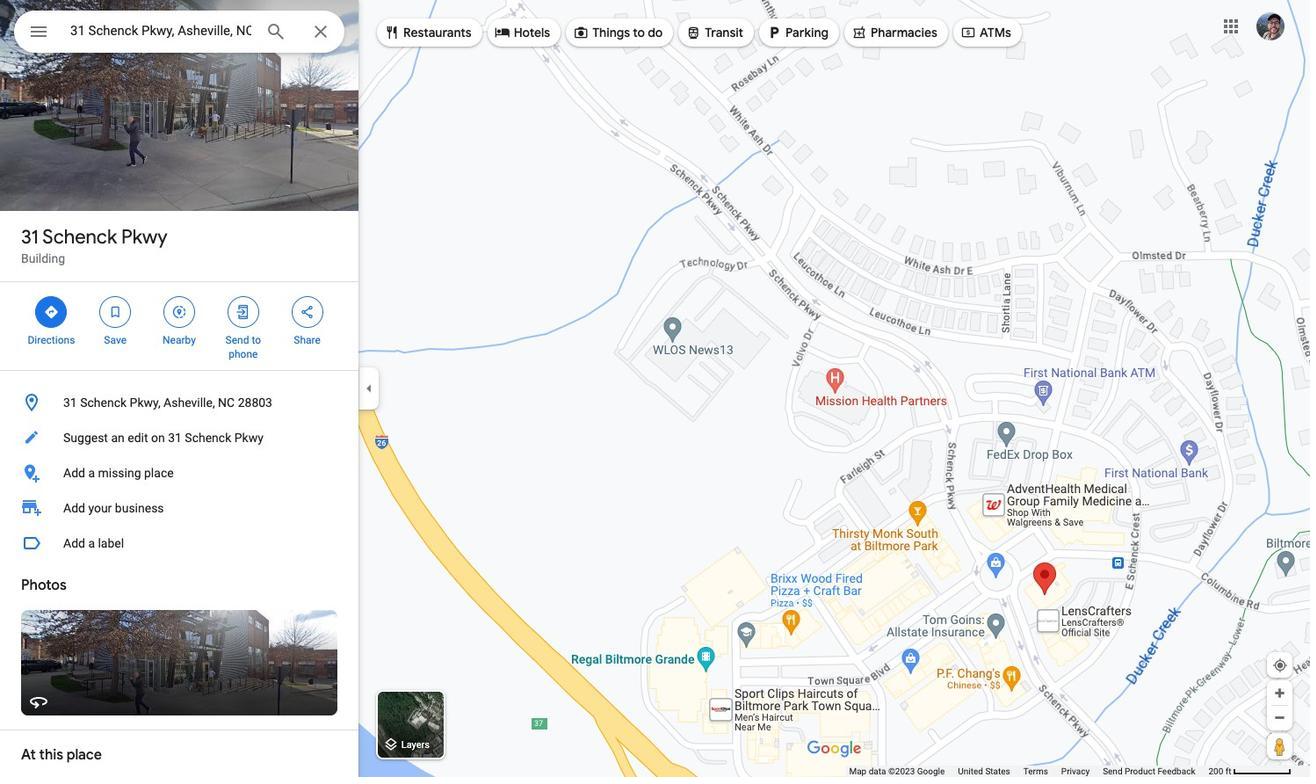 Task type: vqa. For each thing, say whether or not it's contained in the screenshot.


Task type: locate. For each thing, give the bounding box(es) containing it.
0 vertical spatial add
[[63, 466, 85, 480]]

send inside send to phone
[[226, 334, 249, 346]]

send left product
[[1103, 767, 1123, 776]]

map
[[850, 767, 867, 776]]

schenck inside 31 schenck pkwy building
[[43, 225, 117, 250]]

 search field
[[14, 11, 345, 56]]

31 schenck pkwy, asheville, nc 28803
[[63, 396, 273, 410]]


[[384, 23, 400, 42]]

1 vertical spatial place
[[67, 746, 102, 764]]

a left label
[[88, 536, 95, 550]]

google account: cj baylor  
(christian.baylor@adept.ai) image
[[1257, 12, 1285, 40]]

2 vertical spatial 31
[[168, 431, 182, 445]]

31 up suggest on the bottom left
[[63, 396, 77, 410]]

place down on
[[144, 466, 174, 480]]

1 horizontal spatial send
[[1103, 767, 1123, 776]]

map data ©2023 google
[[850, 767, 945, 776]]

2 horizontal spatial 31
[[168, 431, 182, 445]]

0 vertical spatial to
[[633, 25, 645, 40]]

send
[[226, 334, 249, 346], [1103, 767, 1123, 776]]

at this place
[[21, 746, 102, 764]]

a for label
[[88, 536, 95, 550]]

1 vertical spatial 31
[[63, 396, 77, 410]]

31 inside 31 schenck pkwy, asheville, nc 28803 button
[[63, 396, 77, 410]]

0 vertical spatial schenck
[[43, 225, 117, 250]]


[[852, 23, 868, 42]]

schenck down the nc
[[185, 431, 231, 445]]

send product feedback button
[[1103, 766, 1196, 777]]

a
[[88, 466, 95, 480], [88, 536, 95, 550]]

1 horizontal spatial 31
[[63, 396, 77, 410]]

add left your
[[63, 501, 85, 515]]

None field
[[70, 20, 251, 41]]

1 vertical spatial a
[[88, 536, 95, 550]]

add inside "button"
[[63, 466, 85, 480]]

pkwy down 28803
[[234, 431, 264, 445]]

2 add from the top
[[63, 501, 85, 515]]

a inside button
[[88, 536, 95, 550]]

1 horizontal spatial place
[[144, 466, 174, 480]]

things
[[593, 25, 630, 40]]

to
[[633, 25, 645, 40], [252, 334, 261, 346]]

0 horizontal spatial 31
[[21, 225, 39, 250]]

1 add from the top
[[63, 466, 85, 480]]

place
[[144, 466, 174, 480], [67, 746, 102, 764]]

add down suggest on the bottom left
[[63, 466, 85, 480]]

0 vertical spatial 31
[[21, 225, 39, 250]]

layers
[[402, 740, 430, 751]]

0 vertical spatial send
[[226, 334, 249, 346]]

200
[[1209, 767, 1224, 776]]

send to phone
[[226, 334, 261, 360]]

send inside button
[[1103, 767, 1123, 776]]

to left do
[[633, 25, 645, 40]]

0 vertical spatial pkwy
[[121, 225, 168, 250]]


[[43, 302, 59, 322]]

add left label
[[63, 536, 85, 550]]

31 schenck pkwy building
[[21, 225, 168, 266]]

2 vertical spatial add
[[63, 536, 85, 550]]


[[573, 23, 589, 42]]

footer containing map data ©2023 google
[[850, 766, 1209, 777]]

a inside "button"
[[88, 466, 95, 480]]

0 vertical spatial a
[[88, 466, 95, 480]]

hotels
[[514, 25, 550, 40]]

transit
[[705, 25, 744, 40]]

1 vertical spatial pkwy
[[234, 431, 264, 445]]

0 horizontal spatial pkwy
[[121, 225, 168, 250]]

add a label
[[63, 536, 124, 550]]

1 vertical spatial send
[[1103, 767, 1123, 776]]

pkwy inside button
[[234, 431, 264, 445]]

this
[[39, 746, 63, 764]]

united states
[[959, 767, 1011, 776]]

states
[[986, 767, 1011, 776]]

suggest an edit on 31 schenck pkwy button
[[0, 420, 359, 455]]

at
[[21, 746, 36, 764]]

1 a from the top
[[88, 466, 95, 480]]


[[961, 23, 977, 42]]

 restaurants
[[384, 23, 472, 42]]

1 horizontal spatial to
[[633, 25, 645, 40]]

1 horizontal spatial pkwy
[[234, 431, 264, 445]]

to inside  things to do
[[633, 25, 645, 40]]

pkwy up 
[[121, 225, 168, 250]]

none field inside 31 schenck pkwy, asheville, nc 28803 'field'
[[70, 20, 251, 41]]

3 add from the top
[[63, 536, 85, 550]]

 button
[[14, 11, 63, 56]]

1 vertical spatial to
[[252, 334, 261, 346]]

add
[[63, 466, 85, 480], [63, 501, 85, 515], [63, 536, 85, 550]]

0 horizontal spatial to
[[252, 334, 261, 346]]

footer
[[850, 766, 1209, 777]]

pkwy
[[121, 225, 168, 250], [234, 431, 264, 445]]


[[107, 302, 123, 322]]

do
[[648, 25, 663, 40]]

schenck up 'building'
[[43, 225, 117, 250]]

send up phone
[[226, 334, 249, 346]]

terms button
[[1024, 766, 1049, 777]]

a left missing
[[88, 466, 95, 480]]

google
[[918, 767, 945, 776]]

 transit
[[686, 23, 744, 42]]

suggest an edit on 31 schenck pkwy
[[63, 431, 264, 445]]

united states button
[[959, 766, 1011, 777]]

31 right on
[[168, 431, 182, 445]]


[[171, 302, 187, 322]]

31 for pkwy
[[21, 225, 39, 250]]

add for add a label
[[63, 536, 85, 550]]

actions for 31 schenck pkwy region
[[0, 282, 359, 370]]

send for send product feedback
[[1103, 767, 1123, 776]]

31 up 'building'
[[21, 225, 39, 250]]

collapse side panel image
[[360, 379, 379, 398]]

send for send to phone
[[226, 334, 249, 346]]

a for missing
[[88, 466, 95, 480]]

to up phone
[[252, 334, 261, 346]]

31 schenck pkwy, asheville, nc 28803 button
[[0, 385, 359, 420]]

1 vertical spatial schenck
[[80, 396, 127, 410]]

0 horizontal spatial send
[[226, 334, 249, 346]]

2 a from the top
[[88, 536, 95, 550]]

schenck up 'an' at the bottom left
[[80, 396, 127, 410]]

place right this
[[67, 746, 102, 764]]

show your location image
[[1273, 658, 1289, 673]]

add a label button
[[0, 526, 359, 561]]

31
[[21, 225, 39, 250], [63, 396, 77, 410], [168, 431, 182, 445]]

feedback
[[1158, 767, 1196, 776]]

schenck
[[43, 225, 117, 250], [80, 396, 127, 410], [185, 431, 231, 445]]

1 vertical spatial add
[[63, 501, 85, 515]]

ft
[[1226, 767, 1232, 776]]

0 vertical spatial place
[[144, 466, 174, 480]]

31 inside 31 schenck pkwy building
[[21, 225, 39, 250]]

add inside button
[[63, 536, 85, 550]]



Task type: describe. For each thing, give the bounding box(es) containing it.
add your business
[[63, 501, 164, 515]]

28803
[[238, 396, 273, 410]]

 atms
[[961, 23, 1012, 42]]

save
[[104, 334, 127, 346]]

your
[[88, 501, 112, 515]]

0 horizontal spatial place
[[67, 746, 102, 764]]

 things to do
[[573, 23, 663, 42]]

phone
[[229, 348, 258, 360]]

schenck for pkwy
[[43, 225, 117, 250]]

suggest
[[63, 431, 108, 445]]

 hotels
[[495, 23, 550, 42]]

zoom in image
[[1274, 687, 1287, 700]]

privacy
[[1062, 767, 1090, 776]]

edit
[[128, 431, 148, 445]]

200 ft button
[[1209, 767, 1292, 776]]


[[28, 19, 49, 44]]

 parking
[[767, 23, 829, 42]]

restaurants
[[404, 25, 472, 40]]


[[686, 23, 702, 42]]

2 vertical spatial schenck
[[185, 431, 231, 445]]

product
[[1125, 767, 1156, 776]]

31 schenck pkwy main content
[[0, 0, 359, 777]]

place inside add a missing place "button"
[[144, 466, 174, 480]]

terms
[[1024, 767, 1049, 776]]

photos
[[21, 577, 67, 594]]

 pharmacies
[[852, 23, 938, 42]]

privacy button
[[1062, 766, 1090, 777]]

parking
[[786, 25, 829, 40]]

directions
[[28, 334, 75, 346]]

to inside send to phone
[[252, 334, 261, 346]]

pkwy inside 31 schenck pkwy building
[[121, 225, 168, 250]]


[[299, 302, 315, 322]]

add for add a missing place
[[63, 466, 85, 480]]

data
[[869, 767, 887, 776]]

schenck for pkwy,
[[80, 396, 127, 410]]

zoom out image
[[1274, 711, 1287, 724]]

200 ft
[[1209, 767, 1232, 776]]

show street view coverage image
[[1268, 733, 1293, 760]]

missing
[[98, 466, 141, 480]]

add a missing place
[[63, 466, 174, 480]]

an
[[111, 431, 125, 445]]


[[235, 302, 251, 322]]

google maps element
[[0, 0, 1311, 777]]

business
[[115, 501, 164, 515]]

©2023
[[889, 767, 915, 776]]

nearby
[[163, 334, 196, 346]]

united
[[959, 767, 984, 776]]

31 Schenck Pkwy, Asheville, NC 28803 field
[[14, 11, 345, 53]]


[[767, 23, 783, 42]]

nc
[[218, 396, 235, 410]]

building
[[21, 251, 65, 266]]

pharmacies
[[871, 25, 938, 40]]

footer inside google maps "element"
[[850, 766, 1209, 777]]

add for add your business
[[63, 501, 85, 515]]

add a missing place button
[[0, 455, 359, 491]]

asheville,
[[164, 396, 215, 410]]

atms
[[980, 25, 1012, 40]]

share
[[294, 334, 321, 346]]

add your business link
[[0, 491, 359, 526]]

label
[[98, 536, 124, 550]]

31 inside suggest an edit on 31 schenck pkwy button
[[168, 431, 182, 445]]

send product feedback
[[1103, 767, 1196, 776]]

on
[[151, 431, 165, 445]]


[[495, 23, 511, 42]]

pkwy,
[[130, 396, 161, 410]]

31 for pkwy,
[[63, 396, 77, 410]]



